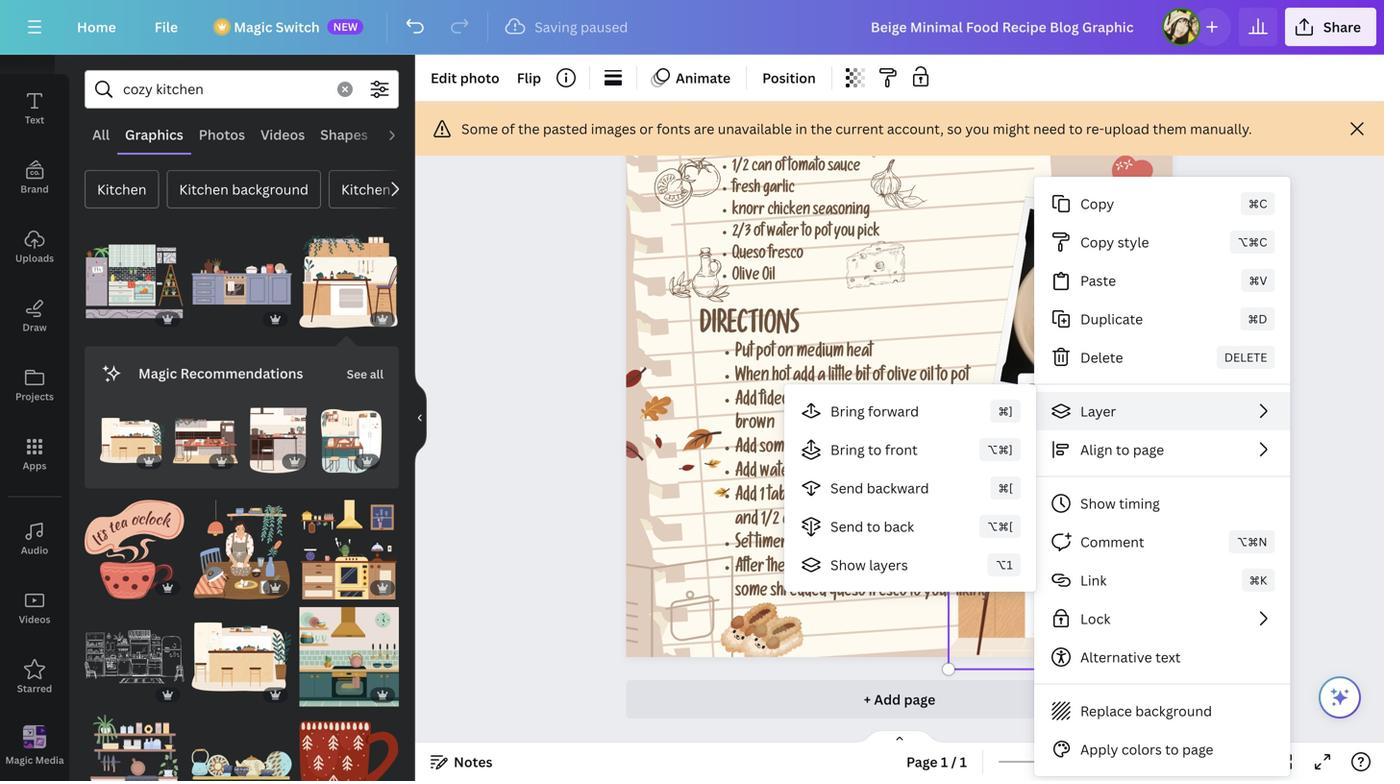 Task type: locate. For each thing, give the bounding box(es) containing it.
fresco down layers
[[869, 584, 907, 602]]

0 horizontal spatial can
[[752, 160, 772, 176]]

to inside "dropdown button"
[[1116, 441, 1130, 459]]

of up chicken
[[775, 160, 786, 176]]

of up the queso
[[754, 226, 764, 242]]

page 1 / 1
[[906, 753, 967, 771]]

show for show layers
[[830, 556, 866, 574]]

recommendations
[[180, 364, 303, 383]]

directions
[[700, 314, 799, 343]]

of up 30-
[[808, 512, 820, 530]]

1 horizontal spatial garlic
[[795, 441, 830, 459]]

timer down "for" in the bottom right of the page
[[789, 560, 821, 578]]

0 horizontal spatial timer
[[755, 536, 787, 554]]

1 vertical spatial knorr
[[851, 489, 887, 506]]

ends
[[823, 560, 853, 578]]

to left re-
[[1069, 120, 1083, 138]]

fresco inside put pot on medium heat when hot add a little bit of olive oil to pot add fideo noodles to the pot and cook until brown add some garlic and cook a little longer add water to fill about 2/3 of pot add 1 tablespoon of knorr seasoning to pot and 1/2 can of tomato sauce set timer for 30-40 mins and let the pot sit after the timer ends serve and top with some shredded queso fresco to your liking
[[869, 584, 907, 602]]

2/3 inside put pot on medium heat when hot add a little bit of olive oil to pot add fideo noodles to the pot and cook until brown add some garlic and cook a little longer add water to fill about 2/3 of pot add 1 tablespoon of knorr seasoning to pot and 1/2 can of tomato sauce set timer for 30-40 mins and let the pot sit after the timer ends serve and top with some shredded queso fresco to your liking
[[865, 465, 885, 482]]

kitchen down the photos button
[[179, 180, 229, 198]]

1 vertical spatial send
[[830, 518, 863, 536]]

olive oil hand drawn image
[[670, 248, 730, 302]]

videos right photos
[[260, 125, 305, 144]]

0 vertical spatial sauce
[[828, 160, 861, 176]]

0 vertical spatial water
[[767, 226, 799, 242]]

1 send from the top
[[830, 479, 863, 497]]

sauce down farfalle pasta illustration image
[[828, 160, 861, 176]]

tomato
[[788, 160, 825, 176], [822, 512, 863, 530]]

1 vertical spatial water
[[760, 465, 795, 482]]

dishware on wooden shelf. decorative kitchen utensils and crockery image
[[192, 715, 292, 781]]

1 vertical spatial show
[[830, 556, 866, 574]]

notes button
[[423, 747, 500, 778]]

bring for bring forward
[[830, 402, 865, 421]]

1 horizontal spatial show
[[1080, 495, 1116, 513]]

1 vertical spatial 1/2
[[761, 512, 780, 530]]

0 horizontal spatial seasoning
[[813, 204, 870, 220]]

to down chicken
[[802, 226, 812, 242]]

0 vertical spatial copy
[[1080, 195, 1114, 213]]

0 horizontal spatial little
[[828, 369, 853, 387]]

page down replace background button
[[1182, 741, 1214, 759]]

1 horizontal spatial background
[[1135, 702, 1212, 720]]

knorr down fresh
[[732, 204, 765, 220]]

1 vertical spatial background
[[1135, 702, 1212, 720]]

fresco inside 1/2 can of tomato sauce fresh garlic knorr chicken seasoning 2/3 of water to pot you pick queso fresco olive oil
[[769, 247, 804, 264]]

projects
[[15, 390, 54, 403]]

magic for magic switch
[[234, 18, 272, 36]]

magic for magic media
[[5, 754, 33, 767]]

1/2 inside put pot on medium heat when hot add a little bit of olive oil to pot add fideo noodles to the pot and cook until brown add some garlic and cook a little longer add water to fill about 2/3 of pot add 1 tablespoon of knorr seasoning to pot and 1/2 can of tomato sauce set timer for 30-40 mins and let the pot sit after the timer ends serve and top with some shredded queso fresco to your liking
[[761, 512, 780, 530]]

can up fresh
[[752, 160, 772, 176]]

kitchen down all
[[97, 180, 146, 198]]

some down after
[[735, 584, 768, 602]]

modern kitchen interior with contemporary table and food ingredients on it. hygge design of dining room. dinner preparation at cozy cooking area. vector illustration in flat cartoon style image
[[173, 408, 238, 473]]

show timing
[[1080, 495, 1160, 513]]

1/2 down tablespoon
[[761, 512, 780, 530]]

and up about on the right of the page
[[833, 441, 856, 459]]

1 vertical spatial cozy kitchen interior with fridge, modern table and food ingredient on it. hygge design of dining room. dinner preparation at comfortable cooking area. vector illustration in flat style image
[[192, 608, 292, 707]]

add
[[735, 393, 757, 411], [735, 441, 757, 459], [735, 465, 757, 482], [735, 489, 757, 506], [874, 691, 901, 709]]

send up "40"
[[830, 518, 863, 536]]

knorr up send to back
[[851, 489, 887, 506]]

0 vertical spatial knorr
[[732, 204, 765, 220]]

cozy kitchen interior with fridge, modern table and food ingredient on it. hygge design of dining room. dinner preparation at comfortable cooking area. vector illustration in flat style image
[[100, 408, 165, 473], [192, 608, 292, 707]]

magic media
[[5, 754, 64, 767]]

to right colors
[[1165, 741, 1179, 759]]

magic media button
[[0, 712, 69, 781]]

0 vertical spatial a
[[818, 369, 826, 387]]

starred
[[17, 682, 52, 695]]

of down 'front'
[[888, 465, 900, 482]]

fideo
[[760, 393, 790, 411]]

1 vertical spatial videos
[[19, 613, 50, 626]]

cozy modern kitchen line and fill style vector illustration image
[[85, 232, 184, 331]]

videos
[[260, 125, 305, 144], [19, 613, 50, 626]]

fresco up oil
[[769, 247, 804, 264]]

show pages image
[[854, 730, 946, 745]]

kitchen interior vector with room furniture design image
[[299, 500, 399, 600]]

can inside put pot on medium heat when hot add a little bit of olive oil to pot add fideo noodles to the pot and cook until brown add some garlic and cook a little longer add water to fill about 2/3 of pot add 1 tablespoon of knorr seasoning to pot and 1/2 can of tomato sauce set timer for 30-40 mins and let the pot sit after the timer ends serve and top with some shredded queso fresco to your liking
[[783, 512, 805, 530]]

replace background button
[[1034, 692, 1290, 731]]

fresco
[[769, 247, 804, 264], [869, 584, 907, 602]]

0 vertical spatial audio
[[383, 125, 422, 144]]

kitchen for kitchen tools
[[341, 180, 391, 198]]

of
[[501, 120, 515, 138], [775, 160, 786, 176], [754, 226, 764, 242], [873, 369, 884, 387], [888, 465, 900, 482], [837, 489, 848, 506], [808, 512, 820, 530]]

1 horizontal spatial seasoning
[[890, 489, 952, 506]]

a down forward
[[891, 441, 899, 459]]

2 horizontal spatial page
[[1182, 741, 1214, 759]]

knorr inside put pot on medium heat when hot add a little bit of olive oil to pot add fideo noodles to the pot and cook until brown add some garlic and cook a little longer add water to fill about 2/3 of pot add 1 tablespoon of knorr seasoning to pot and 1/2 can of tomato sauce set timer for 30-40 mins and let the pot sit after the timer ends serve and top with some shredded queso fresco to your liking
[[851, 489, 887, 506]]

audio button up tools
[[376, 116, 430, 153]]

0 vertical spatial cozy kitchen interior with fridge, modern table and food ingredient on it. hygge design of dining room. dinner preparation at comfortable cooking area. vector illustration in flat style image
[[100, 408, 165, 473]]

magic left switch
[[234, 18, 272, 36]]

1 horizontal spatial 1/2
[[761, 512, 780, 530]]

1/2 inside 1/2 can of tomato sauce fresh garlic knorr chicken seasoning 2/3 of water to pot you pick queso fresco olive oil
[[732, 160, 749, 176]]

can
[[752, 160, 772, 176], [783, 512, 805, 530]]

tablespoon
[[768, 489, 834, 506]]

0 vertical spatial 2/3
[[732, 226, 751, 242]]

show up the comment
[[1080, 495, 1116, 513]]

0 vertical spatial cook
[[925, 393, 955, 411]]

2 vertical spatial magic
[[5, 754, 33, 767]]

1 horizontal spatial videos
[[260, 125, 305, 144]]

⌘c
[[1249, 196, 1267, 211]]

page up 'show pages' image at the right bottom of page
[[904, 691, 936, 709]]

elements button
[[0, 5, 69, 74]]

background inside kitchen background button
[[232, 180, 309, 198]]

a
[[818, 369, 826, 387], [891, 441, 899, 459]]

1 horizontal spatial 1
[[941, 753, 948, 771]]

0 horizontal spatial magic
[[5, 754, 33, 767]]

0 vertical spatial background
[[232, 180, 309, 198]]

videos button right photos
[[253, 116, 313, 153]]

1 horizontal spatial page
[[1133, 441, 1164, 459]]

0 horizontal spatial a
[[818, 369, 826, 387]]

align to page button
[[1034, 431, 1290, 469]]

2 bring from the top
[[830, 441, 865, 459]]

cook down oil
[[925, 393, 955, 411]]

seasoning up back
[[890, 489, 952, 506]]

menu
[[1034, 177, 1290, 777]]

tomato up "40"
[[822, 512, 863, 530]]

1 horizontal spatial knorr
[[851, 489, 887, 506]]

1 bring from the top
[[830, 402, 865, 421]]

kitchen left tools
[[341, 180, 391, 198]]

0 horizontal spatial knorr
[[732, 204, 765, 220]]

photos
[[199, 125, 245, 144]]

2 horizontal spatial kitchen
[[341, 180, 391, 198]]

background
[[232, 180, 309, 198], [1135, 702, 1212, 720]]

queso
[[732, 247, 766, 264]]

magic for magic recommendations
[[138, 364, 177, 383]]

you
[[965, 120, 990, 138], [834, 226, 855, 242]]

see all button
[[345, 354, 385, 393]]

show inside button
[[1080, 495, 1116, 513]]

1 copy from the top
[[1080, 195, 1114, 213]]

1 vertical spatial page
[[904, 691, 936, 709]]

0 horizontal spatial kitchen
[[97, 180, 146, 198]]

notes
[[454, 753, 493, 771]]

1 right /
[[960, 753, 967, 771]]

or
[[639, 120, 653, 138]]

farfalle pasta illustration image
[[832, 110, 885, 157]]

sauce
[[828, 160, 861, 176], [866, 512, 902, 530]]

magic inside button
[[5, 754, 33, 767]]

top
[[920, 560, 939, 578]]

the
[[518, 120, 540, 138], [811, 120, 832, 138], [857, 393, 875, 411], [929, 536, 947, 554], [767, 560, 786, 578]]

send right fill
[[830, 479, 863, 497]]

0 horizontal spatial sauce
[[828, 160, 861, 176]]

starred button
[[0, 643, 69, 712]]

1 horizontal spatial timer
[[789, 560, 821, 578]]

text button
[[0, 74, 69, 143]]

copy up copy style
[[1080, 195, 1114, 213]]

page inside "dropdown button"
[[1133, 441, 1164, 459]]

1 vertical spatial copy
[[1080, 233, 1114, 251]]

in
[[795, 120, 807, 138]]

bring up about on the right of the page
[[830, 441, 865, 459]]

1 horizontal spatial magic
[[138, 364, 177, 383]]

of down about on the right of the page
[[837, 489, 848, 506]]

page inside button
[[904, 691, 936, 709]]

⌘]
[[998, 403, 1013, 419]]

1 vertical spatial sauce
[[866, 512, 902, 530]]

garlic up chicken
[[763, 182, 795, 198]]

0 vertical spatial videos
[[260, 125, 305, 144]]

olive
[[887, 369, 917, 387]]

page for + add page
[[904, 691, 936, 709]]

replace
[[1080, 702, 1132, 720]]

grey line cookbook icon isolated on white background. cooking book icon. recipe book. fork and knife icons. cutlery symbol.  vector illustration image
[[571, 555, 734, 679]]

ceramic cup with cozy winter pattern. red mug image
[[299, 715, 399, 781]]

cozy kitchen interior with fridge, modern table and food ingredient on it. hygge design of dining room. dinner preparation at comfortable cooking area. vector illustration in flat style image left modern kitchen interior with contemporary table and food ingredients on it. hygge design of dining room. dinner preparation at cozy cooking area. vector illustration in flat cartoon style image
[[100, 408, 165, 473]]

1 horizontal spatial videos button
[[253, 116, 313, 153]]

lock button
[[1034, 600, 1290, 638]]

pot left pick
[[815, 226, 832, 242]]

0 vertical spatial send
[[830, 479, 863, 497]]

page down layer dropdown button
[[1133, 441, 1164, 459]]

1 left tablespoon
[[760, 489, 765, 506]]

to left 'front'
[[868, 441, 882, 459]]

some down brown
[[760, 441, 792, 459]]

you right so
[[965, 120, 990, 138]]

0 horizontal spatial audio
[[21, 544, 48, 557]]

show inside the layer menu
[[830, 556, 866, 574]]

0 vertical spatial you
[[965, 120, 990, 138]]

1 horizontal spatial fresco
[[869, 584, 907, 602]]

1 vertical spatial videos button
[[0, 574, 69, 643]]

show layers
[[830, 556, 908, 574]]

0 horizontal spatial cozy kitchen interior with fridge, modern table and food ingredient on it. hygge design of dining room. dinner preparation at comfortable cooking area. vector illustration in flat style image
[[100, 408, 165, 473]]

2/3 up the queso
[[732, 226, 751, 242]]

magic inside main menu bar
[[234, 18, 272, 36]]

1 vertical spatial bring
[[830, 441, 865, 459]]

water inside put pot on medium heat when hot add a little bit of olive oil to pot add fideo noodles to the pot and cook until brown add some garlic and cook a little longer add water to fill about 2/3 of pot add 1 tablespoon of knorr seasoning to pot and 1/2 can of tomato sauce set timer for 30-40 mins and let the pot sit after the timer ends serve and top with some shredded queso fresco to your liking
[[760, 465, 795, 482]]

magic left media
[[5, 754, 33, 767]]

0 horizontal spatial 1/2
[[732, 160, 749, 176]]

1 vertical spatial 2/3
[[865, 465, 885, 482]]

garlic up fill
[[795, 441, 830, 459]]

to
[[1069, 120, 1083, 138], [802, 226, 812, 242], [937, 369, 948, 387], [843, 393, 854, 411], [868, 441, 882, 459], [1116, 441, 1130, 459], [798, 465, 809, 482], [955, 489, 966, 506], [867, 518, 881, 536], [910, 584, 921, 602], [1165, 741, 1179, 759]]

backward
[[867, 479, 929, 497]]

some
[[760, 441, 792, 459], [735, 584, 768, 602]]

1 vertical spatial garlic
[[795, 441, 830, 459]]

1 vertical spatial fresco
[[869, 584, 907, 602]]

when
[[735, 369, 769, 387]]

1 horizontal spatial audio
[[383, 125, 422, 144]]

2 kitchen from the left
[[179, 180, 229, 198]]

copy left style
[[1080, 233, 1114, 251]]

0 vertical spatial show
[[1080, 495, 1116, 513]]

little left "bit"
[[828, 369, 853, 387]]

0 horizontal spatial garlic
[[763, 182, 795, 198]]

the left pasted
[[518, 120, 540, 138]]

0 vertical spatial seasoning
[[813, 204, 870, 220]]

0 horizontal spatial audio button
[[0, 505, 69, 574]]

elements
[[13, 44, 56, 57]]

1 vertical spatial can
[[783, 512, 805, 530]]

pasted
[[543, 120, 588, 138]]

0 vertical spatial can
[[752, 160, 772, 176]]

sauce inside put pot on medium heat when hot add a little bit of olive oil to pot add fideo noodles to the pot and cook until brown add some garlic and cook a little longer add water to fill about 2/3 of pot add 1 tablespoon of knorr seasoning to pot and 1/2 can of tomato sauce set timer for 30-40 mins and let the pot sit after the timer ends serve and top with some shredded queso fresco to your liking
[[866, 512, 902, 530]]

tomato inside 1/2 can of tomato sauce fresh garlic knorr chicken seasoning 2/3 of water to pot you pick queso fresco olive oil
[[788, 160, 825, 176]]

noodles
[[793, 393, 840, 411]]

1 vertical spatial seasoning
[[890, 489, 952, 506]]

0 horizontal spatial 1
[[760, 489, 765, 506]]

little left "longer"
[[902, 441, 926, 459]]

and down olive
[[900, 393, 922, 411]]

on
[[778, 345, 794, 363]]

apply
[[1080, 741, 1118, 759]]

1 left /
[[941, 753, 948, 771]]

1 kitchen from the left
[[97, 180, 146, 198]]

2 send from the top
[[830, 518, 863, 536]]

0 horizontal spatial page
[[904, 691, 936, 709]]

videos up starred button
[[19, 613, 50, 626]]

1/2 up fresh
[[732, 160, 749, 176]]

sauce up mins
[[866, 512, 902, 530]]

0 vertical spatial tomato
[[788, 160, 825, 176]]

show down "40"
[[830, 556, 866, 574]]

uploads button
[[0, 212, 69, 282]]

1 horizontal spatial sauce
[[866, 512, 902, 530]]

0 vertical spatial magic
[[234, 18, 272, 36]]

heat
[[847, 345, 873, 363]]

timer right the set
[[755, 536, 787, 554]]

1 vertical spatial you
[[834, 226, 855, 242]]

2 vertical spatial page
[[1182, 741, 1214, 759]]

cozy kitchen interior with fridge, modern table and food ingredient on it. hygge design of dining room. dinner preparation at comfortable cooking area. vector illustration in flat style image up dishware on wooden shelf. decorative kitchen utensils and crockery 'image'
[[192, 608, 292, 707]]

pot down olive
[[878, 393, 897, 411]]

water down chicken
[[767, 226, 799, 242]]

background inside replace background button
[[1135, 702, 1212, 720]]

uploads
[[15, 252, 54, 265]]

0 vertical spatial garlic
[[763, 182, 795, 198]]

the right after
[[767, 560, 786, 578]]

bring down "bit"
[[830, 402, 865, 421]]

of right some
[[501, 120, 515, 138]]

cook up about on the right of the page
[[859, 441, 888, 459]]

audio
[[383, 125, 422, 144], [21, 544, 48, 557]]

style
[[1118, 233, 1149, 251]]

0 horizontal spatial you
[[834, 226, 855, 242]]

to right align
[[1116, 441, 1130, 459]]

you inside 1/2 can of tomato sauce fresh garlic knorr chicken seasoning 2/3 of water to pot you pick queso fresco olive oil
[[834, 226, 855, 242]]

water up tablespoon
[[760, 465, 795, 482]]

2/3 down "bring to front"
[[865, 465, 885, 482]]

fully furnished kitchen interior image
[[299, 608, 399, 707]]

1 horizontal spatial you
[[965, 120, 990, 138]]

0 vertical spatial page
[[1133, 441, 1164, 459]]

audio button down apps
[[0, 505, 69, 574]]

2 copy from the top
[[1080, 233, 1114, 251]]

to inside 'button'
[[1165, 741, 1179, 759]]

you left pick
[[834, 226, 855, 242]]

1 vertical spatial little
[[902, 441, 926, 459]]

tomato down the in
[[788, 160, 825, 176]]

3 kitchen from the left
[[341, 180, 391, 198]]

1 horizontal spatial cook
[[925, 393, 955, 411]]

saving paused status
[[496, 15, 638, 38]]

2 horizontal spatial magic
[[234, 18, 272, 36]]

queso
[[830, 584, 866, 602]]

videos button up starred
[[0, 574, 69, 643]]

0 horizontal spatial background
[[232, 180, 309, 198]]

0 horizontal spatial videos button
[[0, 574, 69, 643]]

shapes button
[[313, 116, 376, 153]]

olive
[[732, 269, 760, 286]]

can up "for" in the bottom right of the page
[[783, 512, 805, 530]]

apply colors to page
[[1080, 741, 1214, 759]]

magic up modern kitchen interior with contemporary table and food ingredients on it. hygge design of dining room. dinner preparation at cozy cooking area. vector illustration in flat cartoon style image
[[138, 364, 177, 383]]

background down photos
[[232, 180, 309, 198]]

1 horizontal spatial a
[[891, 441, 899, 459]]

1 vertical spatial magic
[[138, 364, 177, 383]]

audio up tools
[[383, 125, 422, 144]]

page
[[1133, 441, 1164, 459], [904, 691, 936, 709], [1182, 741, 1214, 759]]

and up the set
[[735, 512, 758, 530]]

forward
[[868, 402, 919, 421]]

layers
[[869, 556, 908, 574]]

empty kitchen interior with dough and flour for cooking croissant or cookie on table vector flat illustration. comfortable cooking room with dishes, furniture, ingredients for baking culinary isolated image
[[318, 408, 384, 473]]

pot down 'front'
[[903, 465, 921, 482]]

to left fill
[[798, 465, 809, 482]]

1 vertical spatial cook
[[859, 441, 888, 459]]

seasoning up pick
[[813, 204, 870, 220]]

a right add
[[818, 369, 826, 387]]

put pot on medium heat when hot add a little bit of olive oil to pot add fideo noodles to the pot and cook until brown add some garlic and cook a little longer add water to fill about 2/3 of pot add 1 tablespoon of knorr seasoning to pot and 1/2 can of tomato sauce set timer for 30-40 mins and let the pot sit after the timer ends serve and top with some shredded queso fresco to your liking
[[735, 345, 989, 602]]

0 vertical spatial timer
[[755, 536, 787, 554]]

the down "bit"
[[857, 393, 875, 411]]

background up "apply colors to page" 'button'
[[1135, 702, 1212, 720]]

might
[[993, 120, 1030, 138]]

1 horizontal spatial kitchen
[[179, 180, 229, 198]]

1/2
[[732, 160, 749, 176], [761, 512, 780, 530]]

bring to front
[[830, 441, 918, 459]]

audio down apps
[[21, 544, 48, 557]]

group
[[85, 232, 184, 331], [192, 232, 292, 331], [299, 232, 399, 331], [100, 408, 165, 473], [173, 408, 238, 473], [246, 408, 311, 473], [318, 408, 384, 473], [85, 500, 184, 600], [192, 500, 292, 600], [299, 500, 399, 600], [192, 608, 292, 707], [299, 608, 399, 707]]

them
[[1153, 120, 1187, 138]]

40
[[836, 536, 851, 554]]

1 horizontal spatial 2/3
[[865, 465, 885, 482]]



Task type: describe. For each thing, give the bounding box(es) containing it.
to left your in the bottom of the page
[[910, 584, 921, 602]]

tea time kitchen banner. decorative cozy lettering image
[[85, 500, 184, 600]]

send to back
[[830, 518, 914, 536]]

all
[[370, 366, 384, 382]]

1 horizontal spatial cozy kitchen interior with fridge, modern table and food ingredient on it. hygge design of dining room. dinner preparation at comfortable cooking area. vector illustration in flat style image
[[192, 608, 292, 707]]

0 vertical spatial videos button
[[253, 116, 313, 153]]

your
[[924, 584, 953, 602]]

graphics
[[125, 125, 183, 144]]

until
[[958, 393, 983, 411]]

main menu bar
[[0, 0, 1384, 55]]

layer
[[1080, 402, 1116, 421]]

pick
[[858, 226, 880, 242]]

smiling housewife cooking at cozy kitchen vector flat illustration. happy domestic woman in apron mixing ingredients preparing dough isolated on white background. joyful female preparation food image
[[192, 500, 292, 600]]

layer button
[[1034, 392, 1290, 431]]

Design title text field
[[855, 8, 1154, 46]]

shredded
[[771, 584, 827, 602]]

1 horizontal spatial little
[[902, 441, 926, 459]]

0 horizontal spatial cook
[[859, 441, 888, 459]]

longer
[[929, 441, 969, 459]]

copy for copy
[[1080, 195, 1114, 213]]

for
[[790, 536, 808, 554]]

copy for copy style
[[1080, 233, 1114, 251]]

2 horizontal spatial 1
[[960, 753, 967, 771]]

1 inside put pot on medium heat when hot add a little bit of olive oil to pot add fideo noodles to the pot and cook until brown add some garlic and cook a little longer add water to fill about 2/3 of pot add 1 tablespoon of knorr seasoning to pot and 1/2 can of tomato sauce set timer for 30-40 mins and let the pot sit after the timer ends serve and top with some shredded queso fresco to your liking
[[760, 489, 765, 506]]

0 vertical spatial some
[[760, 441, 792, 459]]

are
[[694, 120, 714, 138]]

the right the in
[[811, 120, 832, 138]]

1 vertical spatial timer
[[789, 560, 821, 578]]

water inside 1/2 can of tomato sauce fresh garlic knorr chicken seasoning 2/3 of water to pot you pick queso fresco olive oil
[[767, 226, 799, 242]]

⌘v
[[1249, 273, 1267, 288]]

knorr inside 1/2 can of tomato sauce fresh garlic knorr chicken seasoning 2/3 of water to pot you pick queso fresco olive oil
[[732, 204, 765, 220]]

pot left sit
[[950, 536, 968, 554]]

add
[[793, 369, 815, 387]]

/
[[951, 753, 957, 771]]

fill
[[812, 465, 826, 482]]

oil
[[762, 269, 775, 286]]

menu containing copy
[[1034, 177, 1290, 777]]

medium
[[797, 345, 844, 363]]

tomato inside put pot on medium heat when hot add a little bit of olive oil to pot add fideo noodles to the pot and cook until brown add some garlic and cook a little longer add water to fill about 2/3 of pot add 1 tablespoon of knorr seasoning to pot and 1/2 can of tomato sauce set timer for 30-40 mins and let the pot sit after the timer ends serve and top with some shredded queso fresco to your liking
[[822, 512, 863, 530]]

sit
[[971, 536, 984, 554]]

new
[[333, 19, 358, 34]]

bit
[[856, 369, 870, 387]]

furniture for kitchen interior, counters and stove image
[[192, 232, 292, 331]]

kitchen background button
[[167, 170, 321, 209]]

comment
[[1080, 533, 1144, 551]]

show for show timing
[[1080, 495, 1116, 513]]

set
[[735, 536, 752, 554]]

⌘k
[[1249, 572, 1267, 588]]

delete
[[1224, 349, 1267, 365]]

fresh
[[732, 182, 761, 198]]

with
[[941, 560, 965, 578]]

seasoning inside put pot on medium heat when hot add a little bit of olive oil to pot add fideo noodles to the pot and cook until brown add some garlic and cook a little longer add water to fill about 2/3 of pot add 1 tablespoon of knorr seasoning to pot and 1/2 can of tomato sauce set timer for 30-40 mins and let the pot sit after the timer ends serve and top with some shredded queso fresco to your liking
[[890, 489, 952, 506]]

⌥⌘c
[[1237, 234, 1267, 250]]

oil
[[920, 369, 934, 387]]

bring forward
[[830, 402, 919, 421]]

some
[[461, 120, 498, 138]]

let
[[912, 536, 926, 554]]

the right let
[[929, 536, 947, 554]]

background for replace background
[[1135, 702, 1212, 720]]

alternative text button
[[1034, 638, 1290, 677]]

magic recommendations
[[138, 364, 303, 383]]

kitchen set-up illustration image
[[85, 715, 184, 781]]

+ add page button
[[626, 681, 1173, 719]]

send for send to back
[[830, 518, 863, 536]]

can inside 1/2 can of tomato sauce fresh garlic knorr chicken seasoning 2/3 of water to pot you pick queso fresco olive oil
[[752, 160, 772, 176]]

to inside 1/2 can of tomato sauce fresh garlic knorr chicken seasoning 2/3 of water to pot you pick queso fresco olive oil
[[802, 226, 812, 242]]

shapes
[[320, 125, 368, 144]]

brown
[[735, 417, 775, 435]]

1 vertical spatial audio button
[[0, 505, 69, 574]]

send backward
[[830, 479, 929, 497]]

0 vertical spatial audio button
[[376, 116, 430, 153]]

kitchen background
[[179, 180, 309, 198]]

to left "⌘["
[[955, 489, 966, 506]]

⌥⌘n
[[1237, 534, 1267, 550]]

+
[[864, 691, 871, 709]]

+ add page
[[864, 691, 936, 709]]

unavailable
[[718, 120, 792, 138]]

0 horizontal spatial videos
[[19, 613, 50, 626]]

to right noodles
[[843, 393, 854, 411]]

saving paused
[[535, 18, 628, 36]]

seasoning inside 1/2 can of tomato sauce fresh garlic knorr chicken seasoning 2/3 of water to pot you pick queso fresco olive oil
[[813, 204, 870, 220]]

home link
[[62, 8, 131, 46]]

layer menu
[[784, 384, 1036, 592]]

pot inside 1/2 can of tomato sauce fresh garlic knorr chicken seasoning 2/3 of water to pot you pick queso fresco olive oil
[[815, 226, 832, 242]]

page for align to page
[[1133, 441, 1164, 459]]

canva assistant image
[[1328, 686, 1351, 709]]

see
[[347, 366, 367, 382]]

need
[[1033, 120, 1066, 138]]

text
[[25, 113, 44, 126]]

pot up until in the right of the page
[[951, 369, 969, 387]]

show timing button
[[1034, 484, 1290, 523]]

0 vertical spatial little
[[828, 369, 853, 387]]

garlic inside 1/2 can of tomato sauce fresh garlic knorr chicken seasoning 2/3 of water to pot you pick queso fresco olive oil
[[763, 182, 795, 198]]

kitchen for kitchen background
[[179, 180, 229, 198]]

apps button
[[0, 420, 69, 489]]

modern kitchen minimalistic interior vector flat illustration. comfortable cooking area with ingredients for dinner at table isolated. empty furnishing home culinary room with chicken and spices image
[[246, 408, 311, 473]]

1 vertical spatial a
[[891, 441, 899, 459]]

pot left "⌘["
[[969, 489, 988, 506]]

images
[[591, 120, 636, 138]]

all button
[[85, 116, 117, 153]]

homely kitchen interior with bar stools, modern table and food ingredients on it. hygge design of dining room. cozy and comfortable minimalist cooking area. vector illustration in flat style image
[[299, 232, 399, 331]]

pot left on
[[756, 345, 775, 363]]

sauce inside 1/2 can of tomato sauce fresh garlic knorr chicken seasoning 2/3 of water to pot you pick queso fresco olive oil
[[828, 160, 861, 176]]

alternative text
[[1080, 648, 1181, 667]]

draw button
[[0, 282, 69, 351]]

of right "bit"
[[873, 369, 884, 387]]

align to page
[[1080, 441, 1164, 459]]

brand
[[20, 183, 49, 196]]

apps
[[23, 459, 46, 472]]

paste
[[1080, 272, 1116, 290]]

put
[[735, 345, 753, 363]]

garlic inside put pot on medium heat when hot add a little bit of olive oil to pot add fideo noodles to the pot and cook until brown add some garlic and cook a little longer add water to fill about 2/3 of pot add 1 tablespoon of knorr seasoning to pot and 1/2 can of tomato sauce set timer for 30-40 mins and let the pot sit after the timer ends serve and top with some shredded queso fresco to your liking
[[795, 441, 830, 459]]

link
[[1080, 571, 1107, 590]]

to right oil
[[937, 369, 948, 387]]

1 vertical spatial some
[[735, 584, 768, 602]]

⌥⌘[
[[987, 519, 1013, 534]]

back
[[884, 518, 914, 536]]

timing
[[1119, 495, 1160, 513]]

page inside 'button'
[[1182, 741, 1214, 759]]

background for kitchen background
[[232, 180, 309, 198]]

add inside button
[[874, 691, 901, 709]]

⌥⌘]
[[987, 442, 1013, 458]]

Search elements search field
[[123, 71, 326, 108]]

1/2 can of tomato sauce fresh garlic knorr chicken seasoning 2/3 of water to pot you pick queso fresco olive oil
[[732, 160, 880, 286]]

hot
[[772, 369, 790, 387]]

projects button
[[0, 351, 69, 420]]

mins
[[854, 536, 883, 554]]

2/3 inside 1/2 can of tomato sauce fresh garlic knorr chicken seasoning 2/3 of water to pot you pick queso fresco olive oil
[[732, 226, 751, 242]]

liking
[[956, 584, 989, 602]]

apply colors to page button
[[1034, 731, 1290, 769]]

and down back
[[886, 536, 909, 554]]

send for send backward
[[830, 479, 863, 497]]

kitchen for kitchen
[[97, 180, 146, 198]]

bring for bring to front
[[830, 441, 865, 459]]

1 vertical spatial audio
[[21, 544, 48, 557]]

alternative
[[1080, 648, 1152, 667]]

saving
[[535, 18, 577, 36]]

to up mins
[[867, 518, 881, 536]]

brand button
[[0, 143, 69, 212]]

hide image
[[414, 372, 427, 464]]

copy style
[[1080, 233, 1149, 251]]

flip button
[[509, 62, 549, 93]]

and left top
[[894, 560, 917, 578]]

graphics button
[[117, 116, 191, 153]]

home
[[77, 18, 116, 36]]

align
[[1080, 441, 1113, 459]]

draw
[[22, 321, 47, 334]]



Task type: vqa. For each thing, say whether or not it's contained in the screenshot.


